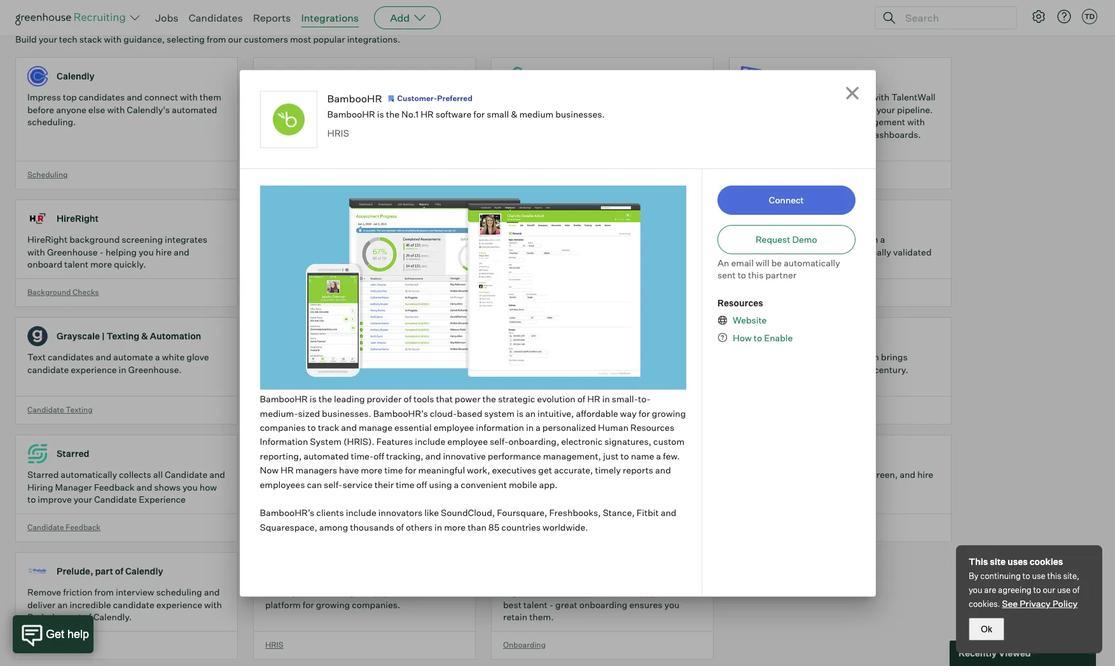 Task type: vqa. For each thing, say whether or not it's contained in the screenshot.


Task type: locate. For each thing, give the bounding box(es) containing it.
preferred up stack
[[69, 14, 116, 27]]

1 horizontal spatial screening
[[327, 92, 369, 103]]

1 vertical spatial assessments.
[[641, 482, 698, 493]]

interview down beyond
[[424, 364, 462, 375]]

created
[[426, 470, 458, 480]]

2 vertical spatial hire
[[668, 587, 684, 598]]

include down the essential
[[415, 437, 445, 447]]

background
[[69, 234, 120, 245]]

going
[[829, 104, 853, 115]]

0 vertical spatial software
[[436, 108, 471, 119]]

1 vertical spatial screening
[[122, 234, 163, 245]]

benefits
[[425, 587, 458, 598]]

1 horizontal spatial assessments.
[[741, 259, 798, 270]]

opportunity
[[321, 470, 370, 480]]

gauge
[[503, 470, 530, 480]]

1 vertical spatial customer-
[[397, 93, 437, 103]]

of left deep
[[609, 104, 617, 115]]

improve
[[38, 494, 72, 505]]

cloud- inside bamboohr is the leading provider of tools that power the strategic evolution of hr in small-to- medium-sized businesses. bamboohr's cloud-based system is an intuitive, affordable way for growing companies to track and manage essential employee information in a personalized human resources information system (hris). features include employee self-onboarding, electronic signatures, custom reporting, automated time-off tracking, and innovative performance management, just to name a few. now hr managers have more time for meaningful work, executives get accurate, timely reports and employees can self-service their time off using a convenient mobile app.
[[430, 408, 457, 419]]

one
[[330, 104, 345, 115]]

a up scientifically
[[880, 234, 885, 245]]

starred inside starred automatically collects all candidate and hiring manager feedback and shows you how to improve your candidate experience
[[27, 470, 59, 480]]

hired inside hired is a job opportunity marketplace created specifically for tech talent.
[[265, 470, 288, 480]]

your for unleash your greenhouse data with talentwall and see what's really going on in your pipeline. combine visual candidate management with beautiful, automated analytics dashboards. think kanban for recruiting!
[[777, 92, 796, 103]]

interview inside remove friction from interview scheduling and deliver an incredible candidate experience with prelude, part of calendly.
[[116, 587, 154, 598]]

an down the strategic
[[525, 408, 536, 419]]

video interviewing
[[503, 287, 570, 297]]

best inside 'hackerrank for work: source, screen, and hire the world's best technical talent.'
[[788, 482, 807, 493]]

for inside unleash your greenhouse data with talentwall and see what's really going on in your pipeline. combine visual candidate management with beautiful, automated analytics dashboards. think kanban for recruiting!
[[801, 141, 813, 152]]

more down helping
[[90, 259, 112, 270]]

1 horizontal spatial hired
[[295, 449, 319, 460]]

in inside unleash your greenhouse data with talentwall and see what's really going on in your pipeline. combine visual candidate management with beautiful, automated analytics dashboards. think kanban for recruiting!
[[867, 104, 875, 115]]

goodtime inside goodtime hire helps companies go beyond candidate experience and make every interview count.
[[265, 352, 309, 363]]

- inside a great candidate experience helps you hire the best talent - great onboarding ensures you retain them.
[[549, 600, 553, 610]]

them
[[200, 92, 221, 103]]

0 vertical spatial employee
[[434, 422, 474, 433]]

candidate up them.
[[535, 587, 577, 598]]

automated down visual
[[782, 129, 828, 140]]

1 vertical spatial spark
[[503, 234, 528, 245]]

0 horizontal spatial this
[[748, 270, 764, 281]]

1 vertical spatial resources
[[630, 422, 674, 433]]

platform inside crosschq's cloud-based platform brings reference checking into the 21st century.
[[844, 352, 879, 363]]

management
[[850, 117, 905, 127]]

work:
[[808, 470, 832, 480]]

helps inside goodtime hire helps companies go beyond candidate experience and make every interview count.
[[331, 352, 353, 363]]

candidate up count. on the bottom of the page
[[265, 364, 307, 375]]

hired for hired is a job opportunity marketplace created specifically for tech talent.
[[265, 470, 288, 480]]

email
[[731, 257, 754, 268]]

of
[[609, 104, 617, 115], [829, 247, 837, 257], [404, 394, 412, 405], [577, 394, 585, 405], [396, 522, 404, 533], [115, 566, 123, 577], [1072, 585, 1080, 595], [83, 612, 91, 623]]

1 vertical spatial this
[[1047, 571, 1061, 581]]

onboarding up the efficiency on the left top of the page
[[388, 92, 436, 103]]

0 horizontal spatial no.1
[[401, 108, 419, 119]]

1 horizontal spatial preferred
[[437, 93, 473, 103]]

companies inside bamboohr is the leading provider of tools that power the strategic evolution of hr in small-to- medium-sized businesses. bamboohr's cloud-based system is an intuitive, affordable way for growing companies to track and manage essential employee information in a personalized human resources information system (hris). features include employee self-onboarding, electronic signatures, custom reporting, automated time-off tracking, and innovative performance management, just to name a few. now hr managers have more time for meaningful work, executives get accurate, timely reports and employees can self-service their time off using a convenient mobile app.
[[260, 422, 305, 433]]

off left 'using'
[[416, 479, 427, 490]]

0 vertical spatial helps
[[308, 234, 331, 245]]

eightfold
[[532, 71, 572, 82]]

codility
[[532, 449, 566, 460]]

and up used in the top right of the page
[[595, 234, 610, 245]]

you left how
[[183, 482, 198, 493]]

platform inside spark hire is a simple and affordable video interviewing platform used by 4,000+ companies.
[[557, 247, 592, 257]]

with inside easily manage screening and onboarding from decision to day one with greater efficiency and compliance.
[[347, 104, 365, 115]]

0 vertical spatial texting
[[107, 331, 139, 342]]

0 vertical spatial customer-
[[15, 14, 69, 27]]

0 horizontal spatial screening
[[122, 234, 163, 245]]

is inside spark hire is a simple and affordable video interviewing platform used by 4,000+ companies.
[[549, 234, 556, 245]]

our down candidates link
[[228, 34, 242, 45]]

interviewing
[[503, 247, 555, 257]]

sourcing up spark hire
[[503, 170, 535, 179]]

0 horizontal spatial customer-
[[15, 14, 69, 27]]

medium
[[519, 108, 553, 119], [503, 364, 537, 375]]

your left tech
[[39, 34, 57, 45]]

platform inside namely is the leading hr, payroll, and benefits platform for growing companies.
[[265, 600, 301, 610]]

85
[[488, 522, 500, 533]]

rank
[[588, 92, 606, 103]]

recruitment
[[741, 170, 785, 179]]

1 horizontal spatial automatically
[[503, 104, 560, 115]]

beyond
[[416, 352, 447, 363]]

hire up interviewing
[[530, 234, 547, 245]]

easily manage screening and onboarding from decision to day one with greater efficiency and compliance.
[[265, 92, 458, 127]]

0 horizontal spatial great
[[511, 587, 533, 598]]

a inside make better talent decisions with a comprehensive suite of scientifically validated assessments.
[[880, 234, 885, 245]]

hr
[[421, 108, 434, 119], [596, 352, 609, 363], [587, 394, 600, 405], [281, 465, 294, 476]]

platform up the 21st
[[844, 352, 879, 363]]

glove
[[187, 352, 209, 363]]

our
[[228, 34, 242, 45], [1043, 585, 1055, 595]]

0 vertical spatial based
[[816, 352, 842, 363]]

0 horizontal spatial from
[[94, 587, 114, 598]]

businesses.
[[555, 108, 605, 119], [539, 364, 589, 375], [322, 408, 371, 419]]

accurate
[[553, 482, 589, 493]]

1 horizontal spatial this
[[1047, 571, 1061, 581]]

with inside gauge your developer candidates' real-life skills with deeply accurate codecheck assessments.
[[503, 482, 521, 493]]

self- right can at left bottom
[[324, 479, 342, 490]]

popular
[[313, 34, 345, 45]]

from up the efficiency on the left top of the page
[[438, 92, 458, 103]]

and inside 'source, screen, and rank candidates automatically with power of deep learning ai'
[[570, 92, 586, 103]]

integrations
[[301, 11, 359, 24]]

background down onboard
[[27, 287, 71, 297]]

bamboohr is the no.1 hr software for small & medium businesses. down customer-preferred
[[327, 108, 605, 119]]

companies up information
[[260, 422, 305, 433]]

you
[[139, 247, 154, 257], [183, 482, 198, 493], [969, 585, 982, 595], [651, 587, 666, 598], [664, 600, 680, 610]]

based left system
[[457, 408, 482, 419]]

else
[[88, 104, 105, 115]]

0 horizontal spatial automatically
[[61, 470, 117, 480]]

experience inside remove friction from interview scheduling and deliver an incredible candidate experience with prelude, part of calendly.
[[156, 600, 202, 610]]

0 vertical spatial assessments.
[[741, 259, 798, 270]]

Search text field
[[902, 9, 1005, 27]]

assessments. inside gauge your developer candidates' real-life skills with deeply accurate codecheck assessments.
[[641, 482, 698, 493]]

your inside gauge your developer candidates' real-life skills with deeply accurate codecheck assessments.
[[532, 470, 551, 480]]

leading for provider
[[334, 394, 365, 405]]

candidates inside text candidates and automate a white glove candidate experience in greenhouse.
[[48, 352, 94, 363]]

fitbit
[[637, 508, 659, 519]]

1 vertical spatial preferred
[[437, 93, 473, 103]]

just
[[603, 451, 619, 462]]

is up evolution
[[553, 352, 560, 363]]

a left simple
[[558, 234, 563, 245]]

0 horizontal spatial more
[[90, 259, 112, 270]]

a right 'using'
[[454, 479, 459, 490]]

you up ensures at right
[[651, 587, 666, 598]]

1 vertical spatial background checks
[[27, 287, 99, 297]]

1 vertical spatial software
[[611, 352, 647, 363]]

0 horizontal spatial background
[[27, 287, 71, 297]]

1 horizontal spatial best
[[788, 482, 807, 493]]

0 vertical spatial this
[[748, 270, 764, 281]]

include
[[415, 437, 445, 447], [346, 508, 376, 519]]

customer- for customer-preferred
[[397, 93, 437, 103]]

that
[[436, 394, 453, 405]]

0 horizontal spatial hired
[[265, 470, 288, 480]]

1 horizontal spatial calendly
[[125, 566, 163, 577]]

0 vertical spatial companies
[[355, 352, 401, 363]]

electronic
[[561, 437, 603, 447]]

- down background
[[100, 247, 104, 257]]

screening inside hireright background screening integrates with greenhouse - helping you hire and onboard talent more quickly.
[[122, 234, 163, 245]]

hire
[[560, 213, 578, 224], [530, 234, 547, 245], [342, 331, 360, 342], [311, 352, 329, 363]]

more inside bamboohr's clients include innovators like soundcloud, foursquare, freshbooks, stance, fitbit and squarespace, among thousands of others in more than 85 countries worldwide.
[[444, 522, 466, 533]]

with inside 'source, screen, and rank candidates automatically with power of deep learning ai'
[[562, 104, 579, 115]]

talent inside make better talent decisions with a comprehensive suite of scientifically validated assessments.
[[793, 234, 817, 245]]

1 horizontal spatial our
[[1043, 585, 1055, 595]]

this site uses cookies
[[969, 557, 1063, 567]]

1 vertical spatial great
[[555, 600, 577, 610]]

enable
[[764, 332, 793, 343]]

1 vertical spatial include
[[346, 508, 376, 519]]

information
[[260, 437, 308, 447]]

prelude, down "deliver" at the left bottom of the page
[[27, 612, 62, 623]]

affordable up 4,000+
[[612, 234, 655, 245]]

include up thousands
[[346, 508, 376, 519]]

starred for starred automatically collects all candidate and hiring manager feedback and shows you how to improve your candidate experience
[[27, 470, 59, 480]]

service
[[342, 479, 373, 490]]

bamboohr's inside bamboohr is the leading provider of tools that power the strategic evolution of hr in small-to- medium-sized businesses. bamboohr's cloud-based system is an intuitive, affordable way for growing companies to track and manage essential employee information in a personalized human resources information system (hris). features include employee self-onboarding, electronic signatures, custom reporting, automated time-off tracking, and innovative performance management, just to name a few. now hr managers have more time for meaningful work, executives get accurate, timely reports and employees can self-service their time off using a convenient mobile app.
[[373, 408, 428, 419]]

goodtime for goodtime hire helps companies go beyond candidate experience and make every interview count.
[[265, 352, 309, 363]]

1 vertical spatial self-
[[324, 479, 342, 490]]

and down integrates
[[174, 247, 189, 257]]

interview inside goodtime hire helps companies go beyond candidate experience and make every interview count.
[[424, 364, 462, 375]]

screen, inside 'source, screen, and rank candidates automatically with power of deep learning ai'
[[537, 92, 568, 103]]

skills
[[680, 470, 701, 480]]

hris link
[[327, 128, 349, 140]]

employee
[[434, 422, 474, 433], [447, 437, 488, 447]]

customer-
[[15, 14, 69, 27], [397, 93, 437, 103]]

1 vertical spatial prelude,
[[27, 612, 62, 623]]

validated
[[893, 247, 932, 257]]

growing
[[652, 408, 686, 419], [316, 600, 350, 610]]

self-
[[490, 437, 508, 447], [324, 479, 342, 490]]

feedback inside starred automatically collects all candidate and hiring manager feedback and shows you how to improve your candidate experience
[[94, 482, 135, 493]]

and inside bamboohr's clients include innovators like soundcloud, foursquare, freshbooks, stance, fitbit and squarespace, among thousands of others in more than 85 countries worldwide.
[[661, 508, 676, 519]]

sourcing down specifically
[[265, 523, 298, 532]]

background for hireright background screening integrates with greenhouse - helping you hire and onboard talent more quickly.
[[27, 287, 71, 297]]

starred up hiring
[[27, 470, 59, 480]]

2 horizontal spatial more
[[444, 522, 466, 533]]

goodtime hire
[[295, 331, 360, 342]]

hire inside 'hackerrank for work: source, screen, and hire the world's best technical talent.'
[[917, 470, 933, 480]]

greenhouse recruiting image
[[15, 10, 130, 25]]

part down 'incredible'
[[64, 612, 82, 623]]

2 horizontal spatial talent
[[793, 234, 817, 245]]

customer- for customer-preferred partners
[[15, 14, 69, 27]]

0 vertical spatial calendly
[[57, 71, 94, 82]]

1 vertical spatial screen,
[[867, 470, 898, 480]]

talent up them.
[[523, 600, 547, 610]]

platform down namely
[[265, 600, 301, 610]]

screening up one
[[327, 92, 369, 103]]

and up (hris). on the bottom left of the page
[[341, 422, 357, 433]]

hire down goodtime hire
[[311, 352, 329, 363]]

a up greenhouse.
[[155, 352, 160, 363]]

make
[[741, 234, 764, 245]]

clients
[[316, 508, 344, 519]]

businesses. down the rank
[[555, 108, 605, 119]]

0 horizontal spatial use
[[1032, 571, 1046, 581]]

our up see privacy policy
[[1043, 585, 1055, 595]]

analytics
[[830, 129, 867, 140]]

1 vertical spatial employee
[[447, 437, 488, 447]]

technical
[[809, 482, 847, 493]]

of inside bamboohr's clients include innovators like soundcloud, foursquare, freshbooks, stance, fitbit and squarespace, among thousands of others in more than 85 countries worldwide.
[[396, 522, 404, 533]]

no.1
[[401, 108, 419, 119], [577, 352, 595, 363]]

to down the sized
[[307, 422, 316, 433]]

is down the strategic
[[516, 408, 523, 419]]

an inside bamboohr is the leading provider of tools that power the strategic evolution of hr in small-to- medium-sized businesses. bamboohr's cloud-based system is an intuitive, affordable way for growing companies to track and manage essential employee information in a personalized human resources information system (hris). features include employee self-onboarding, electronic signatures, custom reporting, automated time-off tracking, and innovative performance management, just to name a few. now hr managers have more time for meaningful work, executives get accurate, timely reports and employees can self-service their time off using a convenient mobile app.
[[525, 408, 536, 419]]

this
[[748, 270, 764, 281], [1047, 571, 1061, 581]]

1 horizontal spatial hris
[[327, 128, 349, 140]]

app.
[[539, 479, 557, 490]]

1 vertical spatial greenhouse
[[47, 247, 98, 257]]

scheduling down scheduling. at top left
[[27, 170, 68, 179]]

0 vertical spatial power
[[581, 104, 607, 115]]

0 horizontal spatial -
[[100, 247, 104, 257]]

scheduling for impress top candidates and connect with them before anyone else with calendly's automated scheduling.
[[27, 170, 68, 179]]

resources up custom at the bottom right
[[630, 422, 674, 433]]

time right their
[[396, 479, 414, 490]]

the inside a great candidate experience helps you hire the best talent - great onboarding ensures you retain them.
[[686, 587, 700, 598]]

work,
[[467, 465, 490, 476]]

1 vertical spatial hireright
[[27, 234, 68, 245]]

employee down that
[[434, 422, 474, 433]]

1 horizontal spatial great
[[555, 600, 577, 610]]

0 vertical spatial our
[[228, 34, 242, 45]]

accurate,
[[554, 465, 593, 476]]

screen, up talent.
[[867, 470, 898, 480]]

agreeing
[[998, 585, 1031, 595]]

helps up ensures at right
[[627, 587, 649, 598]]

bamboohr
[[327, 92, 382, 105], [327, 108, 375, 119], [532, 331, 582, 342], [503, 352, 551, 363], [260, 394, 308, 405]]

tracking,
[[386, 451, 423, 462]]

with inside make better talent decisions with a comprehensive suite of scientifically validated assessments.
[[860, 234, 878, 245]]

preferred for customer-preferred
[[437, 93, 473, 103]]

candidates up deep
[[608, 92, 654, 103]]

and up meaningful
[[425, 451, 441, 462]]

hired up "managers"
[[295, 449, 319, 460]]

helps inside a great candidate experience helps you hire the best talent - great onboarding ensures you retain them.
[[627, 587, 649, 598]]

how to enable link
[[728, 332, 793, 344]]

1 vertical spatial from
[[438, 92, 458, 103]]

sent
[[718, 270, 736, 281]]

hired for hired
[[295, 449, 319, 460]]

hireright inside hireright background screening integrates with greenhouse - helping you hire and onboard talent more quickly.
[[27, 234, 68, 245]]

hire for hackerrank for work: source, screen, and hire the world's best technical talent.
[[917, 470, 933, 480]]

businesses. up track
[[322, 408, 371, 419]]

payroll,
[[374, 587, 405, 598]]

assessments. down life
[[641, 482, 698, 493]]

1 horizontal spatial helps
[[331, 352, 353, 363]]

manage inside easily manage screening and onboarding from decision to day one with greater efficiency and compliance.
[[292, 92, 326, 103]]

and up calendly's
[[127, 92, 142, 103]]

checks up grayscale
[[73, 287, 99, 297]]

you down by
[[969, 585, 982, 595]]

1 vertical spatial manage
[[330, 247, 364, 257]]

candidate inside remove friction from interview scheduling and deliver an incredible candidate experience with prelude, part of calendly.
[[113, 600, 154, 610]]

1 vertical spatial more
[[361, 465, 382, 476]]

this inside by continuing to use this site, you are agreeing to our use of cookies.
[[1047, 571, 1061, 581]]

continuing
[[980, 571, 1021, 581]]

1 vertical spatial best
[[503, 600, 521, 610]]

signatures,
[[604, 437, 651, 447]]

manage up (hris). on the bottom left of the page
[[359, 422, 392, 433]]

hire inside spark hire is a simple and affordable video interviewing platform used by 4,000+ companies.
[[530, 234, 547, 245]]

candidate inside text candidates and automate a white glove candidate experience in greenhouse.
[[27, 364, 69, 375]]

1 vertical spatial background
[[27, 287, 71, 297]]

e-
[[265, 287, 274, 297]]

goodtime hire helps companies go beyond candidate experience and make every interview count.
[[265, 352, 462, 387]]

0 horizontal spatial calendly
[[57, 71, 94, 82]]

1 vertical spatial sourcing
[[265, 523, 298, 532]]

spark inside spark hire is a simple and affordable video interviewing platform used by 4,000+ companies.
[[503, 234, 528, 245]]

growing inside namely is the leading hr, payroll, and benefits platform for growing companies.
[[316, 600, 350, 610]]

candidates'
[[596, 470, 644, 480]]

greenhouse up really on the top right of page
[[797, 92, 848, 103]]

0 horizontal spatial companies.
[[352, 600, 400, 610]]

0 vertical spatial more
[[90, 259, 112, 270]]

automatically down "demo"
[[784, 257, 840, 268]]

2 horizontal spatial helps
[[627, 587, 649, 598]]

candidate down improve
[[27, 523, 64, 532]]

include inside bamboohr's clients include innovators like soundcloud, foursquare, freshbooks, stance, fitbit and squarespace, among thousands of others in more than 85 countries worldwide.
[[346, 508, 376, 519]]

testing
[[503, 523, 530, 532]]

bamboohr banner image image
[[260, 185, 686, 390]]

automated inside unleash your greenhouse data with talentwall and see what's really going on in your pipeline. combine visual candidate management with beautiful, automated analytics dashboards. think kanban for recruiting!
[[782, 129, 828, 140]]

system
[[484, 408, 515, 419]]

0 vertical spatial small
[[487, 108, 509, 119]]

be
[[771, 257, 782, 268]]

is right namely
[[299, 587, 306, 598]]

of inside by continuing to use this site, you are agreeing to our use of cookies.
[[1072, 585, 1080, 595]]

in inside docusign helps businesses easily and securely sign, send, and manage documents in the cloud.
[[415, 247, 422, 257]]

1 horizontal spatial interview
[[424, 364, 462, 375]]

developer
[[553, 470, 594, 480]]

to down the email
[[738, 270, 746, 281]]

bamboohr's inside bamboohr's clients include innovators like soundcloud, foursquare, freshbooks, stance, fitbit and squarespace, among thousands of others in more than 85 countries worldwide.
[[260, 508, 314, 519]]

1 horizontal spatial from
[[207, 34, 226, 45]]

configure image
[[1031, 9, 1046, 24]]

leading inside bamboohr is the leading provider of tools that power the strategic evolution of hr in small-to- medium-sized businesses. bamboohr's cloud-based system is an intuitive, affordable way for growing companies to track and manage essential employee information in a personalized human resources information system (hris). features include employee self-onboarding, electronic signatures, custom reporting, automated time-off tracking, and innovative performance management, just to name a few. now hr managers have more time for meaningful work, executives get accurate, timely reports and employees can self-service their time off using a convenient mobile app.
[[334, 394, 365, 405]]

texting down text candidates and automate a white glove candidate experience in greenhouse.
[[66, 405, 93, 415]]

power right that
[[455, 394, 481, 405]]

0 horizontal spatial best
[[503, 600, 521, 610]]

automatically inside an email will be automatically sent to this partner
[[784, 257, 840, 268]]

for inside 'hackerrank for work: source, screen, and hire the world's best technical talent.'
[[794, 470, 806, 480]]

a inside spark hire is a simple and affordable video interviewing platform used by 4,000+ companies.
[[558, 234, 563, 245]]

1 vertical spatial automated
[[782, 129, 828, 140]]

experience inside a great candidate experience helps you hire the best talent - great onboarding ensures you retain them.
[[579, 587, 625, 598]]

leading inside namely is the leading hr, payroll, and benefits platform for growing companies.
[[323, 587, 354, 598]]

2 vertical spatial automated
[[304, 451, 349, 462]]

automatically up manager
[[61, 470, 117, 480]]

a left few.
[[656, 451, 661, 462]]

information
[[476, 422, 524, 433]]

and inside namely is the leading hr, payroll, and benefits platform for growing companies.
[[407, 587, 423, 598]]

0 vertical spatial -
[[100, 247, 104, 257]]

background checks for hireright background screening integrates with greenhouse - helping you hire and onboard talent more quickly.
[[27, 287, 99, 297]]

1 vertical spatial companies.
[[352, 600, 400, 610]]

goodtime down signature
[[295, 331, 340, 342]]

2 vertical spatial automatically
[[61, 470, 117, 480]]

0 vertical spatial hireright
[[57, 213, 99, 224]]

preferred up the efficiency on the left top of the page
[[437, 93, 473, 103]]

companies. inside namely is the leading hr, payroll, and benefits platform for growing companies.
[[352, 600, 400, 610]]

power inside bamboohr is the leading provider of tools that power the strategic evolution of hr in small-to- medium-sized businesses. bamboohr's cloud-based system is an intuitive, affordable way for growing companies to track and manage essential employee information in a personalized human resources information system (hris). features include employee self-onboarding, electronic signatures, custom reporting, automated time-off tracking, and innovative performance management, just to name a few. now hr managers have more time for meaningful work, executives get accurate, timely reports and employees can self-service their time off using a convenient mobile app.
[[455, 394, 481, 405]]

screening inside easily manage screening and onboarding from decision to day one with greater efficiency and compliance.
[[327, 92, 369, 103]]

candidates up the else
[[79, 92, 125, 103]]

of inside make better talent decisions with a comprehensive suite of scientifically validated assessments.
[[829, 247, 837, 257]]

pipeline.
[[897, 104, 933, 115]]

of down 'incredible'
[[83, 612, 91, 623]]

0 vertical spatial preferred
[[69, 14, 116, 27]]

1 vertical spatial bamboohr's
[[260, 508, 314, 519]]

source,
[[503, 92, 535, 103]]

0 horizontal spatial talent
[[64, 259, 88, 270]]

candidates down grayscale
[[48, 352, 94, 363]]

0 horizontal spatial texting
[[66, 405, 93, 415]]

make
[[374, 364, 397, 375]]

1 vertical spatial power
[[455, 394, 481, 405]]

software up the small-
[[611, 352, 647, 363]]

from up 'incredible'
[[94, 587, 114, 598]]

greenhouse down background
[[47, 247, 98, 257]]

2 vertical spatial talent
[[523, 600, 547, 610]]

website link
[[728, 314, 767, 327]]

based up into
[[816, 352, 842, 363]]

tech
[[59, 34, 77, 45]]

0 horizontal spatial screen,
[[537, 92, 568, 103]]

comprehensive
[[741, 247, 805, 257]]

of down the decisions
[[829, 247, 837, 257]]

in
[[867, 104, 875, 115], [415, 247, 422, 257], [119, 364, 126, 375], [602, 394, 610, 405], [526, 422, 534, 433], [435, 522, 442, 533]]

companies. down interviewing
[[503, 259, 552, 270]]

candidate feedback
[[27, 523, 101, 532]]

prelude, part of calendly
[[57, 566, 163, 577]]

greenhouse.
[[128, 364, 182, 375]]

and inside goodtime hire helps companies go beyond candidate experience and make every interview count.
[[357, 364, 372, 375]]

your up the 'what's' on the top
[[777, 92, 796, 103]]

candidate inside a great candidate experience helps you hire the best talent - great onboarding ensures you retain them.
[[535, 587, 577, 598]]

impress
[[27, 92, 61, 103]]

is inside hired is a job opportunity marketplace created specifically for tech talent.
[[290, 470, 297, 480]]

texting right | at left
[[107, 331, 139, 342]]

hris down namely
[[265, 640, 284, 650]]

0 horizontal spatial automated
[[172, 104, 217, 115]]

self- down information
[[490, 437, 508, 447]]

0 horizontal spatial assessments.
[[641, 482, 698, 493]]

0 horizontal spatial based
[[457, 408, 482, 419]]

0 vertical spatial feedback
[[94, 482, 135, 493]]

0 vertical spatial talent
[[793, 234, 817, 245]]

candidate down text
[[27, 364, 69, 375]]

best up retain
[[503, 600, 521, 610]]

businesses. inside bamboohr is the leading provider of tools that power the strategic evolution of hr in small-to- medium-sized businesses. bamboohr's cloud-based system is an intuitive, affordable way for growing companies to track and manage essential employee information in a personalized human resources information system (hris). features include employee self-onboarding, electronic signatures, custom reporting, automated time-off tracking, and innovative performance management, just to name a few. now hr managers have more time for meaningful work, executives get accurate, timely reports and employees can self-service their time off using a convenient mobile app.
[[322, 408, 371, 419]]

of down innovators
[[396, 522, 404, 533]]

1 horizontal spatial software
[[611, 352, 647, 363]]

1 horizontal spatial growing
[[652, 408, 686, 419]]

1 vertical spatial an
[[57, 600, 68, 610]]

businesses. inside bamboohr is the no.1 hr software for small & medium businesses.
[[539, 364, 589, 375]]

your for build your tech stack with guidance, selecting from our customers most popular integrations.
[[39, 34, 57, 45]]

1 horizontal spatial companies
[[355, 352, 401, 363]]

calendly up top at left
[[57, 71, 94, 82]]

sourcing for hired is a job opportunity marketplace created specifically for tech talent.
[[265, 523, 298, 532]]

shows
[[154, 482, 181, 493]]

best right world's
[[788, 482, 807, 493]]

onboard
[[27, 259, 62, 270]]



Task type: describe. For each thing, give the bounding box(es) containing it.
1 horizontal spatial no.1
[[577, 352, 595, 363]]

- inside hireright background screening integrates with greenhouse - helping you hire and onboard talent more quickly.
[[100, 247, 104, 257]]

and inside remove friction from interview scheduling and deliver an incredible candidate experience with prelude, part of calendly.
[[204, 587, 220, 598]]

partner
[[765, 270, 796, 281]]

hire for a great candidate experience helps you hire the best talent - great onboarding ensures you retain them.
[[668, 587, 684, 598]]

data
[[850, 92, 870, 103]]

and inside 'hackerrank for work: source, screen, and hire the world's best technical talent.'
[[900, 470, 915, 480]]

your inside starred automatically collects all candidate and hiring manager feedback and shows you how to improve your candidate experience
[[74, 494, 92, 505]]

onboarding inside easily manage screening and onboarding from decision to day one with greater efficiency and compliance.
[[388, 92, 436, 103]]

manage inside docusign helps businesses easily and securely sign, send, and manage documents in the cloud.
[[330, 247, 364, 257]]

an inside remove friction from interview scheduling and deliver an incredible candidate experience with prelude, part of calendly.
[[57, 600, 68, 610]]

1 horizontal spatial part
[[95, 566, 113, 577]]

growing inside bamboohr is the leading provider of tools that power the strategic evolution of hr in small-to- medium-sized businesses. bamboohr's cloud-based system is an intuitive, affordable way for growing companies to track and manage essential employee information in a personalized human resources information system (hris). features include employee self-onboarding, electronic signatures, custom reporting, automated time-off tracking, and innovative performance management, just to name a few. now hr managers have more time for meaningful work, executives get accurate, timely reports and employees can self-service their time off using a convenient mobile app.
[[652, 408, 686, 419]]

0 vertical spatial time
[[384, 465, 403, 476]]

automated inside bamboohr is the leading provider of tools that power the strategic evolution of hr in small-to- medium-sized businesses. bamboohr's cloud-based system is an intuitive, affordable way for growing companies to track and manage essential employee information in a personalized human resources information system (hris). features include employee self-onboarding, electronic signatures, custom reporting, automated time-off tracking, and innovative performance management, just to name a few. now hr managers have more time for meaningful work, executives get accurate, timely reports and employees can self-service their time off using a convenient mobile app.
[[304, 451, 349, 462]]

to right "just"
[[621, 451, 629, 462]]

for inside hired is a job opportunity marketplace created specifically for tech talent.
[[314, 482, 325, 493]]

software inside bamboohr is the no.1 hr software for small & medium businesses.
[[611, 352, 647, 363]]

0 horizontal spatial small
[[487, 108, 509, 119]]

the inside crosschq's cloud-based platform brings reference checking into the 21st century.
[[840, 364, 854, 375]]

1 vertical spatial small
[[663, 352, 685, 363]]

automate
[[113, 352, 153, 363]]

this inside an email will be automatically sent to this partner
[[748, 270, 764, 281]]

1 vertical spatial medium
[[503, 364, 537, 375]]

helps inside docusign helps businesses easily and securely sign, send, and manage documents in the cloud.
[[308, 234, 331, 245]]

worldwide.
[[543, 522, 588, 533]]

life
[[666, 470, 678, 480]]

to down uses
[[1023, 571, 1030, 581]]

affordable inside spark hire is a simple and affordable video interviewing platform used by 4,000+ companies.
[[612, 234, 655, 245]]

them.
[[529, 612, 554, 623]]

hire for spark hire
[[560, 213, 578, 224]]

century.
[[874, 364, 908, 375]]

partners
[[118, 14, 161, 27]]

hiring
[[27, 482, 53, 493]]

0 horizontal spatial software
[[436, 108, 471, 119]]

0 vertical spatial resources
[[718, 297, 763, 308]]

1 vertical spatial calendly
[[125, 566, 163, 577]]

remove friction from interview scheduling and deliver an incredible candidate experience with prelude, part of calendly.
[[27, 587, 222, 623]]

policy
[[1053, 599, 1078, 609]]

goodtime for goodtime hire
[[295, 331, 340, 342]]

and right send,
[[313, 247, 328, 257]]

and right the easily in the top of the page
[[407, 234, 423, 245]]

hireright for hireright
[[57, 213, 99, 224]]

and inside impress top candidates and connect with them before anyone else with calendly's automated scheduling.
[[127, 92, 142, 103]]

the inside bamboohr is the no.1 hr software for small & medium businesses.
[[562, 352, 575, 363]]

onboarding inside a great candidate experience helps you hire the best talent - great onboarding ensures you retain them.
[[579, 600, 627, 610]]

scheduling for remove friction from interview scheduling and deliver an incredible candidate experience with prelude, part of calendly.
[[27, 640, 68, 650]]

based inside bamboohr is the leading provider of tools that power the strategic evolution of hr in small-to- medium-sized businesses. bamboohr's cloud-based system is an intuitive, affordable way for growing companies to track and manage essential employee information in a personalized human resources information system (hris). features include employee self-onboarding, electronic signatures, custom reporting, automated time-off tracking, and innovative performance management, just to name a few. now hr managers have more time for meaningful work, executives get accurate, timely reports and employees can self-service their time off using a convenient mobile app.
[[457, 408, 482, 419]]

criteria corp
[[770, 213, 826, 224]]

0 vertical spatial from
[[207, 34, 226, 45]]

combine
[[741, 117, 778, 127]]

0 vertical spatial bamboohr is the no.1 hr software for small & medium businesses.
[[327, 108, 605, 119]]

0 horizontal spatial self-
[[324, 479, 342, 490]]

starred automatically collects all candidate and hiring manager feedback and shows you how to improve your candidate experience
[[27, 470, 225, 505]]

time-
[[351, 451, 374, 462]]

website
[[733, 315, 767, 326]]

will
[[756, 257, 769, 268]]

is up the sized
[[310, 394, 317, 405]]

thousands
[[350, 522, 394, 533]]

you right ensures at right
[[664, 600, 680, 610]]

candidate texting
[[27, 405, 93, 415]]

this
[[969, 557, 988, 567]]

quickly.
[[114, 259, 146, 270]]

with inside remove friction from interview scheduling and deliver an incredible candidate experience with prelude, part of calendly.
[[204, 600, 222, 610]]

0 horizontal spatial hris
[[265, 640, 284, 650]]

to right how on the right
[[754, 332, 762, 343]]

by
[[616, 247, 626, 257]]

1 vertical spatial off
[[416, 479, 427, 490]]

sign,
[[265, 247, 286, 257]]

part inside remove friction from interview scheduling and deliver an incredible candidate experience with prelude, part of calendly.
[[64, 612, 82, 623]]

crosschq's
[[741, 352, 787, 363]]

criteria
[[770, 213, 803, 224]]

2 horizontal spatial hris
[[503, 405, 521, 415]]

candidate inside goodtime hire helps companies go beyond candidate experience and make every interview count.
[[265, 364, 307, 375]]

ok
[[981, 625, 992, 635]]

hire inside hireright background screening integrates with greenhouse - helping you hire and onboard talent more quickly.
[[156, 247, 172, 257]]

specifically
[[265, 482, 312, 493]]

an
[[718, 257, 729, 268]]

to-
[[638, 394, 651, 405]]

scheduling for goodtime hire helps companies go beyond candidate experience and make every interview count.
[[265, 405, 306, 415]]

starred for starred
[[57, 449, 89, 460]]

see privacy policy link
[[1002, 599, 1078, 609]]

others
[[406, 522, 433, 533]]

candidate inside unleash your greenhouse data with talentwall and see what's really going on in your pipeline. combine visual candidate management with beautiful, automated analytics dashboards. think kanban for recruiting!
[[807, 117, 848, 127]]

0 horizontal spatial our
[[228, 34, 242, 45]]

ai
[[678, 104, 686, 115]]

most
[[290, 34, 311, 45]]

visual
[[780, 117, 805, 127]]

0 vertical spatial prelude,
[[57, 566, 93, 577]]

namely is the leading hr, payroll, and benefits platform for growing companies.
[[265, 587, 458, 610]]

cloud- inside crosschq's cloud-based platform brings reference checking into the 21st century.
[[789, 352, 816, 363]]

reports link
[[253, 11, 291, 24]]

greenhouse inside hireright background screening integrates with greenhouse - helping you hire and onboard talent more quickly.
[[47, 247, 98, 257]]

of right evolution
[[577, 394, 585, 405]]

our inside by continuing to use this site, you are agreeing to our use of cookies.
[[1043, 585, 1055, 595]]

is inside namely is the leading hr, payroll, and benefits platform for growing companies.
[[299, 587, 306, 598]]

the inside 'hackerrank for work: source, screen, and hire the world's best technical talent.'
[[741, 482, 755, 493]]

to up privacy
[[1033, 585, 1041, 595]]

1 vertical spatial time
[[396, 479, 414, 490]]

video
[[503, 287, 524, 297]]

codecheck
[[591, 482, 639, 493]]

power inside 'source, screen, and rank candidates automatically with power of deep learning ai'
[[581, 104, 607, 115]]

resources inside bamboohr is the leading provider of tools that power the strategic evolution of hr in small-to- medium-sized businesses. bamboohr's cloud-based system is an intuitive, affordable way for growing companies to track and manage essential employee information in a personalized human resources information system (hris). features include employee self-onboarding, electronic signatures, custom reporting, automated time-off tracking, and innovative performance management, just to name a few. now hr managers have more time for meaningful work, executives get accurate, timely reports and employees can self-service their time off using a convenient mobile app.
[[630, 422, 674, 433]]

in inside text candidates and automate a white glove candidate experience in greenhouse.
[[119, 364, 126, 375]]

automatically inside 'source, screen, and rank candidates automatically with power of deep learning ai'
[[503, 104, 560, 115]]

world's
[[757, 482, 786, 493]]

screening for hire
[[122, 234, 163, 245]]

spark for spark hire is a simple and affordable video interviewing platform used by 4,000+ companies.
[[503, 234, 528, 245]]

0 vertical spatial no.1
[[401, 108, 419, 119]]

candidate down text
[[27, 405, 64, 415]]

crosschq
[[770, 331, 811, 342]]

automated inside impress top candidates and connect with them before anyone else with calendly's automated scheduling.
[[172, 104, 217, 115]]

sourcing for source, screen, and rank candidates automatically with power of deep learning ai
[[503, 170, 535, 179]]

1 vertical spatial bamboohr is the no.1 hr software for small & medium businesses.
[[503, 352, 693, 375]]

hire for spark hire is a simple and affordable video interviewing platform used by 4,000+ companies.
[[530, 234, 547, 245]]

collects
[[119, 470, 151, 480]]

and up greater
[[371, 92, 386, 103]]

0 vertical spatial great
[[511, 587, 533, 598]]

hire for goodtime hire
[[342, 331, 360, 342]]

recruiting!
[[815, 141, 858, 152]]

to inside easily manage screening and onboarding from decision to day one with greater efficiency and compliance.
[[302, 104, 311, 115]]

and inside unleash your greenhouse data with talentwall and see what's really going on in your pipeline. combine visual candidate management with beautiful, automated analytics dashboards. think kanban for recruiting!
[[741, 104, 757, 115]]

and down customer-preferred
[[441, 104, 457, 115]]

custom
[[653, 437, 685, 447]]

you inside hireright background screening integrates with greenhouse - helping you hire and onboard talent more quickly.
[[139, 247, 154, 257]]

scientifically
[[839, 247, 891, 257]]

privacy
[[1020, 599, 1051, 609]]

manage inside bamboohr is the leading provider of tools that power the strategic evolution of hr in small-to- medium-sized businesses. bamboohr's cloud-based system is an intuitive, affordable way for growing companies to track and manage essential employee information in a personalized human resources information system (hris). features include employee self-onboarding, electronic signatures, custom reporting, automated time-off tracking, and innovative performance management, just to name a few. now hr managers have more time for meaningful work, executives get accurate, timely reports and employees can self-service their time off using a convenient mobile app.
[[359, 422, 392, 433]]

unleash your greenhouse data with talentwall and see what's really going on in your pipeline. combine visual candidate management with beautiful, automated analytics dashboards. think kanban for recruiting!
[[741, 92, 935, 152]]

demo
[[792, 234, 817, 245]]

customers
[[244, 34, 288, 45]]

build your tech stack with guidance, selecting from our customers most popular integrations.
[[15, 34, 400, 45]]

1 horizontal spatial self-
[[490, 437, 508, 447]]

more inside bamboohr is the leading provider of tools that power the strategic evolution of hr in small-to- medium-sized businesses. bamboohr's cloud-based system is an intuitive, affordable way for growing companies to track and manage essential employee information in a personalized human resources information system (hris). features include employee self-onboarding, electronic signatures, custom reporting, automated time-off tracking, and innovative performance management, just to name a few. now hr managers have more time for meaningful work, executives get accurate, timely reports and employees can self-service their time off using a convenient mobile app.
[[361, 465, 382, 476]]

connect
[[144, 92, 178, 103]]

your for gauge your developer candidates' real-life skills with deeply accurate codecheck assessments.
[[532, 470, 551, 480]]

affordable inside bamboohr is the leading provider of tools that power the strategic evolution of hr in small-to- medium-sized businesses. bamboohr's cloud-based system is an intuitive, affordable way for growing companies to track and manage essential employee information in a personalized human resources information system (hris). features include employee self-onboarding, electronic signatures, custom reporting, automated time-off tracking, and innovative performance management, just to name a few. now hr managers have more time for meaningful work, executives get accurate, timely reports and employees can self-service their time off using a convenient mobile app.
[[576, 408, 618, 419]]

of inside 'source, screen, and rank candidates automatically with power of deep learning ai'
[[609, 104, 617, 115]]

the inside docusign helps businesses easily and securely sign, send, and manage documents in the cloud.
[[424, 247, 438, 257]]

securely
[[425, 234, 460, 245]]

checks for compliance.
[[310, 170, 337, 179]]

the inside namely is the leading hr, payroll, and benefits platform for growing companies.
[[308, 587, 321, 598]]

experience inside text candidates and automate a white glove candidate experience in greenhouse.
[[71, 364, 117, 375]]

guidance,
[[124, 34, 165, 45]]

their
[[375, 479, 394, 490]]

essential
[[394, 422, 432, 433]]

how
[[200, 482, 217, 493]]

and up how
[[209, 470, 225, 480]]

0 vertical spatial hris
[[327, 128, 349, 140]]

a up onboarding,
[[536, 422, 541, 433]]

candidate up shows
[[165, 470, 207, 480]]

viewed
[[999, 648, 1031, 659]]

and inside spark hire is a simple and affordable video interviewing platform used by 4,000+ companies.
[[595, 234, 610, 245]]

1 vertical spatial use
[[1057, 585, 1071, 595]]

4,000+
[[628, 247, 660, 257]]

talent inside a great candidate experience helps you hire the best talent - great onboarding ensures you retain them.
[[523, 600, 547, 610]]

marketplace
[[372, 470, 424, 480]]

provider
[[367, 394, 402, 405]]

in left the small-
[[602, 394, 610, 405]]

decisions
[[819, 234, 859, 245]]

your up management
[[877, 104, 895, 115]]

hire for goodtime hire helps companies go beyond candidate experience and make every interview count.
[[311, 352, 329, 363]]

you inside by continuing to use this site, you are agreeing to our use of cookies.
[[969, 585, 982, 595]]

background for easily manage screening and onboarding from decision to day one with greater efficiency and compliance.
[[265, 170, 309, 179]]

0 vertical spatial off
[[374, 451, 384, 462]]

timely
[[595, 465, 621, 476]]

how to enable
[[733, 332, 793, 343]]

0 vertical spatial businesses.
[[555, 108, 605, 119]]

spark for spark hire
[[532, 213, 558, 224]]

in up onboarding,
[[526, 422, 534, 433]]

1 vertical spatial feedback
[[66, 523, 101, 532]]

day
[[313, 104, 328, 115]]

is left the efficiency on the left top of the page
[[377, 108, 384, 119]]

screen, inside 'hackerrank for work: source, screen, and hire the world's best technical talent.'
[[867, 470, 898, 480]]

in inside bamboohr's clients include innovators like soundcloud, foursquare, freshbooks, stance, fitbit and squarespace, among thousands of others in more than 85 countries worldwide.
[[435, 522, 442, 533]]

docusign helps businesses easily and securely sign, send, and manage documents in the cloud.
[[265, 234, 460, 270]]

integrates
[[165, 234, 207, 245]]

more inside hireright background screening integrates with greenhouse - helping you hire and onboard talent more quickly.
[[90, 259, 112, 270]]

with inside hireright background screening integrates with greenhouse - helping you hire and onboard talent more quickly.
[[27, 247, 45, 257]]

and down collects
[[137, 482, 152, 493]]

on
[[854, 104, 865, 115]]

compliance.
[[265, 117, 316, 127]]

recently
[[959, 648, 997, 659]]

think
[[741, 141, 765, 152]]

stance,
[[603, 508, 635, 519]]

recently viewed
[[959, 648, 1031, 659]]

preferred for customer-preferred partners
[[69, 14, 116, 27]]

text
[[27, 352, 46, 363]]

screening for one
[[327, 92, 369, 103]]

0 vertical spatial use
[[1032, 571, 1046, 581]]

background checks for easily manage screening and onboarding from decision to day one with greater efficiency and compliance.
[[265, 170, 337, 179]]

include inside bamboohr is the leading provider of tools that power the strategic evolution of hr in small-to- medium-sized businesses. bamboohr's cloud-based system is an intuitive, affordable way for growing companies to track and manage essential employee information in a personalized human resources information system (hris). features include employee self-onboarding, electronic signatures, custom reporting, automated time-off tracking, and innovative performance management, just to name a few. now hr managers have more time for meaningful work, executives get accurate, timely reports and employees can self-service their time off using a convenient mobile app.
[[415, 437, 445, 447]]

job
[[306, 470, 319, 480]]

deeply
[[523, 482, 551, 493]]

bamboohr inside bamboohr is the leading provider of tools that power the strategic evolution of hr in small-to- medium-sized businesses. bamboohr's cloud-based system is an intuitive, affordable way for growing companies to track and manage essential employee information in a personalized human resources information system (hris). features include employee self-onboarding, electronic signatures, custom reporting, automated time-off tracking, and innovative performance management, just to name a few. now hr managers have more time for meaningful work, executives get accurate, timely reports and employees can self-service their time off using a convenient mobile app.
[[260, 394, 308, 405]]

for inside namely is the leading hr, payroll, and benefits platform for growing companies.
[[303, 600, 314, 610]]

prelude, inside remove friction from interview scheduling and deliver an incredible candidate experience with prelude, part of calendly.
[[27, 612, 62, 623]]

brings
[[881, 352, 908, 363]]

automatically inside starred automatically collects all candidate and hiring manager feedback and shows you how to improve your candidate experience
[[61, 470, 117, 480]]

candidates inside 'source, screen, and rank candidates automatically with power of deep learning ai'
[[608, 92, 654, 103]]

1 vertical spatial texting
[[66, 405, 93, 415]]

to inside an email will be automatically sent to this partner
[[738, 270, 746, 281]]

decision
[[265, 104, 300, 115]]

scheduling.
[[27, 117, 76, 127]]

of inside remove friction from interview scheduling and deliver an incredible candidate experience with prelude, part of calendly.
[[83, 612, 91, 623]]

to inside starred automatically collects all candidate and hiring manager feedback and shows you how to improve your candidate experience
[[27, 494, 36, 505]]

using
[[429, 479, 452, 490]]

a inside text candidates and automate a white glove candidate experience in greenhouse.
[[155, 352, 160, 363]]

assessments. for skills
[[641, 482, 698, 493]]

|
[[102, 331, 105, 342]]

crosschq's cloud-based platform brings reference checking into the 21st century.
[[741, 352, 908, 375]]

a inside hired is a job opportunity marketplace created specifically for tech talent.
[[299, 470, 304, 480]]

leading for hr,
[[323, 587, 354, 598]]

efficiency
[[399, 104, 439, 115]]

candidate down collects
[[94, 494, 137, 505]]

hireright for hireright background screening integrates with greenhouse - helping you hire and onboard talent more quickly.
[[27, 234, 68, 245]]

of up remove friction from interview scheduling and deliver an incredible candidate experience with prelude, part of calendly. in the left bottom of the page
[[115, 566, 123, 577]]

and down few.
[[655, 465, 671, 476]]

& inside bamboohr is the no.1 hr software for small & medium businesses.
[[687, 352, 693, 363]]

easily
[[381, 234, 405, 245]]

see
[[1002, 599, 1018, 609]]

see
[[759, 104, 773, 115]]

0 vertical spatial medium
[[519, 108, 553, 119]]

signature
[[274, 287, 309, 297]]

from inside remove friction from interview scheduling and deliver an incredible candidate experience with prelude, part of calendly.
[[94, 587, 114, 598]]

of left 'tools'
[[404, 394, 412, 405]]

gauge your developer candidates' real-life skills with deeply accurate codecheck assessments.
[[503, 470, 701, 493]]

you inside starred automatically collects all candidate and hiring manager feedback and shows you how to improve your candidate experience
[[183, 482, 198, 493]]

checks for quickly.
[[73, 287, 99, 297]]

assessments. for comprehensive
[[741, 259, 798, 270]]



